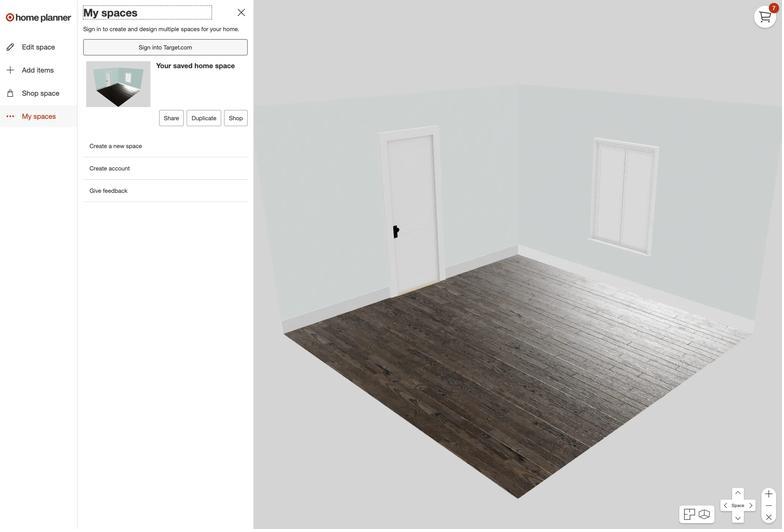 Task type: vqa. For each thing, say whether or not it's contained in the screenshot.
the Featured
no



Task type: describe. For each thing, give the bounding box(es) containing it.
create account button
[[83, 160, 248, 177]]

tilt camera up 30° image
[[733, 488, 744, 500]]

sign into target.com
[[139, 44, 192, 51]]

create for create a new space
[[90, 142, 107, 150]]

your
[[156, 61, 171, 70]]

7 button
[[755, 3, 779, 28]]

give feedback
[[90, 187, 128, 195]]

space inside 'button'
[[40, 89, 59, 97]]

top view button icon image
[[685, 509, 696, 520]]

1 vertical spatial spaces
[[181, 25, 200, 33]]

duplicate button
[[187, 110, 221, 126]]

create for create account
[[90, 165, 107, 172]]

space inside button
[[126, 142, 142, 150]]

front view button icon image
[[699, 510, 710, 520]]

7
[[773, 4, 776, 12]]

design
[[139, 25, 157, 33]]

for
[[201, 25, 208, 33]]

into
[[152, 44, 162, 51]]

1 horizontal spatial my spaces
[[83, 6, 138, 19]]

my inside button
[[22, 112, 32, 121]]

share button
[[159, 110, 184, 126]]

in
[[97, 25, 101, 33]]

shop space
[[22, 89, 59, 97]]

target.com
[[164, 44, 192, 51]]

sign for sign into target.com
[[139, 44, 151, 51]]

space inside button
[[36, 43, 55, 51]]

my spaces inside button
[[22, 112, 56, 121]]

shop button
[[224, 110, 248, 126]]

sign into target.com button
[[83, 39, 248, 55]]

shop for shop
[[229, 115, 243, 122]]

1 horizontal spatial spaces
[[101, 6, 138, 19]]

home.
[[223, 25, 239, 33]]

create a new space button
[[83, 138, 248, 154]]

space
[[732, 503, 745, 509]]

duplicate
[[192, 115, 217, 122]]

create
[[110, 25, 126, 33]]

sign for sign in to create and design multiple spaces for your home.
[[83, 25, 95, 33]]



Task type: locate. For each thing, give the bounding box(es) containing it.
spaces inside button
[[33, 112, 56, 121]]

1 vertical spatial shop
[[229, 115, 243, 122]]

your
[[210, 25, 221, 33]]

shop
[[22, 89, 39, 97], [229, 115, 243, 122]]

sign
[[83, 25, 95, 33], [139, 44, 151, 51]]

my spaces up to
[[83, 6, 138, 19]]

multiple
[[159, 25, 179, 33]]

sign in to create and design multiple spaces for your home.
[[83, 25, 239, 33]]

sign inside button
[[139, 44, 151, 51]]

0 vertical spatial sign
[[83, 25, 95, 33]]

1 vertical spatial my spaces
[[22, 112, 56, 121]]

home
[[195, 61, 213, 70]]

tilt camera down 30° image
[[733, 512, 744, 523]]

account
[[109, 165, 130, 172]]

space down items
[[40, 89, 59, 97]]

spaces down shop space
[[33, 112, 56, 121]]

edit
[[22, 43, 34, 51]]

my spaces down shop space 'button' at the top
[[22, 112, 56, 121]]

share
[[164, 115, 179, 122]]

create a new space
[[90, 142, 142, 150]]

home planner landing page image
[[6, 6, 71, 29]]

0 horizontal spatial shop
[[22, 89, 39, 97]]

spaces
[[101, 6, 138, 19], [181, 25, 200, 33], [33, 112, 56, 121]]

0 vertical spatial create
[[90, 142, 107, 150]]

your saved home space
[[156, 61, 235, 70]]

0 vertical spatial my
[[83, 6, 98, 19]]

my spaces button
[[0, 105, 77, 127]]

shop inside 'button'
[[22, 89, 39, 97]]

1 vertical spatial my
[[22, 112, 32, 121]]

to
[[103, 25, 108, 33]]

spaces up create
[[101, 6, 138, 19]]

add items button
[[0, 59, 77, 81]]

1 horizontal spatial sign
[[139, 44, 151, 51]]

1 horizontal spatial shop
[[229, 115, 243, 122]]

0 vertical spatial spaces
[[101, 6, 138, 19]]

1 vertical spatial sign
[[139, 44, 151, 51]]

give feedback button
[[83, 183, 248, 199]]

my up the in
[[83, 6, 98, 19]]

1 vertical spatial create
[[90, 165, 107, 172]]

1 create from the top
[[90, 142, 107, 150]]

1 horizontal spatial my
[[83, 6, 98, 19]]

shop right 'duplicate'
[[229, 115, 243, 122]]

my down shop space 'button' at the top
[[22, 112, 32, 121]]

0 horizontal spatial spaces
[[33, 112, 56, 121]]

create inside "create account" button
[[90, 165, 107, 172]]

space right "home" at the left top of the page
[[215, 61, 235, 70]]

give
[[90, 187, 101, 195]]

0 horizontal spatial my spaces
[[22, 112, 56, 121]]

2 vertical spatial spaces
[[33, 112, 56, 121]]

feedback
[[103, 187, 128, 195]]

create left a
[[90, 142, 107, 150]]

2 horizontal spatial spaces
[[181, 25, 200, 33]]

pan camera left 30° image
[[721, 500, 733, 512]]

create
[[90, 142, 107, 150], [90, 165, 107, 172]]

and
[[128, 25, 138, 33]]

sign left "into"
[[139, 44, 151, 51]]

shop space button
[[0, 82, 77, 104]]

my
[[83, 6, 98, 19], [22, 112, 32, 121]]

edit space
[[22, 43, 55, 51]]

edit space button
[[0, 36, 77, 58]]

spaces left for
[[181, 25, 200, 33]]

shop down add
[[22, 89, 39, 97]]

add
[[22, 66, 35, 74]]

0 vertical spatial shop
[[22, 89, 39, 97]]

my spaces
[[83, 6, 138, 19], [22, 112, 56, 121]]

shop for shop space
[[22, 89, 39, 97]]

2 create from the top
[[90, 165, 107, 172]]

space right edit
[[36, 43, 55, 51]]

room thumbnail image
[[86, 61, 150, 107]]

saved
[[173, 61, 193, 70]]

items
[[37, 66, 54, 74]]

space
[[36, 43, 55, 51], [215, 61, 235, 70], [40, 89, 59, 97], [126, 142, 142, 150]]

sign left the in
[[83, 25, 95, 33]]

0 horizontal spatial my
[[22, 112, 32, 121]]

add items
[[22, 66, 54, 74]]

0 horizontal spatial sign
[[83, 25, 95, 33]]

create account
[[90, 165, 130, 172]]

a
[[109, 142, 112, 150]]

create left account
[[90, 165, 107, 172]]

create inside the create a new space button
[[90, 142, 107, 150]]

shop inside button
[[229, 115, 243, 122]]

pan camera right 30° image
[[744, 500, 756, 512]]

new
[[114, 142, 124, 150]]

space right new
[[126, 142, 142, 150]]

0 vertical spatial my spaces
[[83, 6, 138, 19]]



